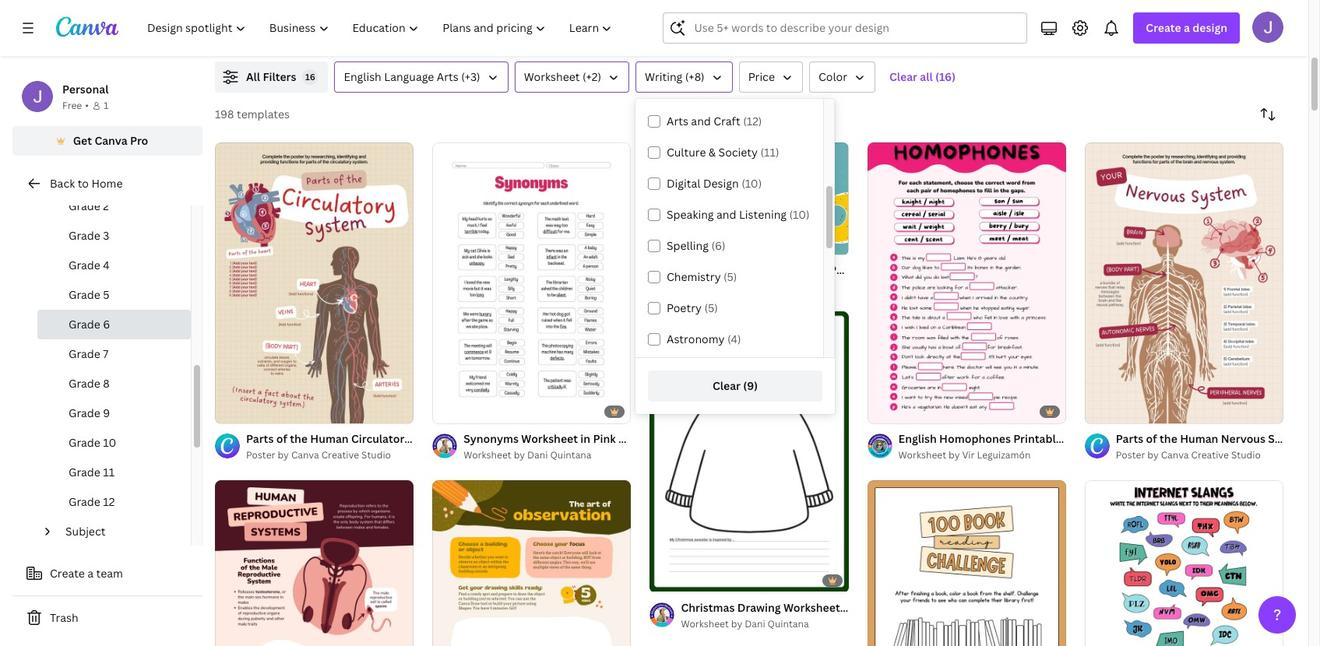 Task type: vqa. For each thing, say whether or not it's contained in the screenshot.


Task type: describe. For each thing, give the bounding box(es) containing it.
speaking
[[667, 207, 714, 222]]

synonyms worksheet in pink simple style worksheet by dani quintana
[[464, 432, 685, 462]]

back to home
[[50, 176, 123, 191]]

bacteria and viruses link
[[816, 10, 1050, 27]]

creative for poster by canva creative studio link for parts of the human nervous system science poster in pastel pink rose pink flat graphic style image at the right of the page
[[1192, 449, 1230, 462]]

by inside synonyms worksheet in pink simple style worksheet by dani quintana
[[514, 449, 525, 462]]

english homophones printable worksheet worksheet by vir leguizamón
[[899, 432, 1122, 462]]

functions of the human reproductive systems science poster in maroon light pink flat graphic style image
[[215, 481, 414, 647]]

poetry
[[667, 301, 702, 316]]

grade 9
[[69, 406, 110, 421]]

(12)
[[744, 114, 762, 129]]

and for force
[[1141, 11, 1161, 26]]

get canva pro
[[73, 133, 148, 148]]

writing (+8)
[[645, 69, 705, 84]]

edu
[[882, 28, 899, 41]]

2 for parts of the human circulatory system science poster in light brown rose pink flat graphic style image
[[243, 405, 248, 417]]

grade 10 link
[[37, 429, 191, 458]]

grade 6
[[69, 317, 110, 332]]

1 horizontal spatial poster
[[681, 279, 711, 293]]

all filters
[[246, 69, 296, 84]]

create a team button
[[12, 559, 203, 590]]

force
[[1164, 11, 1193, 26]]

drawing
[[738, 600, 781, 615]]

filters
[[263, 69, 296, 84]]

create for create a team
[[50, 567, 85, 581]]

grade for grade 12
[[69, 495, 100, 510]]

in inside synonyms worksheet in pink simple style worksheet by dani quintana
[[581, 432, 591, 447]]

parts of the human nervous system science poster in pastel pink rose pink flat graphic style image
[[1085, 143, 1284, 424]]

studio inside the solar system lesson by canva creative studio
[[364, 28, 393, 41]]

creative for poster by canva creative studio link related to parts of the human circulatory system science poster in light brown rose pink flat graphic style image
[[322, 449, 359, 462]]

grade 11
[[69, 465, 115, 480]]

writing (+8) button
[[636, 62, 733, 93]]

a for design
[[1185, 20, 1191, 35]]

grade 8 link
[[37, 369, 191, 399]]

motion and force link
[[1100, 10, 1321, 27]]

relationships
[[587, 11, 659, 26]]

worksheet right 'drawing'
[[784, 600, 841, 615]]

grade 11 link
[[37, 458, 191, 488]]

price
[[749, 69, 775, 84]]

1 horizontal spatial arts
[[667, 114, 689, 129]]

grade for grade 11
[[69, 465, 100, 480]]

culture
[[667, 145, 706, 160]]

lesson inside "symbiotic relationships lesson by canva creative studio"
[[531, 28, 562, 41]]

of for parts of the human circulatory system science poster in light brown rose pink flat graphic style image
[[233, 405, 241, 417]]

synonyms worksheet in pink simple style image
[[433, 143, 632, 424]]

creative inside "symbiotic relationships lesson by canva creative studio"
[[609, 28, 646, 41]]

internet slangs printable worksheet image
[[1085, 481, 1284, 647]]

&
[[709, 145, 716, 160]]

spelling (6)
[[667, 238, 726, 253]]

grade 4
[[69, 258, 110, 273]]

1 horizontal spatial poster by canva creative studio link
[[681, 279, 849, 294]]

motion and force lesson by dream bird designs
[[1100, 11, 1236, 41]]

to
[[78, 176, 89, 191]]

by inside the solar system lesson by canva creative studio
[[280, 28, 291, 41]]

quintana inside synonyms worksheet in pink simple style worksheet by dani quintana
[[550, 449, 592, 462]]

clear all (16) button
[[882, 62, 964, 93]]

jacob simon image
[[1253, 12, 1284, 43]]

of for parts of the human nervous system science poster in pastel pink rose pink flat graphic style image at the right of the page
[[1103, 405, 1112, 417]]

(5) for chemistry (5)
[[724, 270, 738, 284]]

the solar system lesson by canva creative studio
[[246, 11, 393, 41]]

back to home link
[[12, 168, 203, 199]]

speaking and listening (10)
[[667, 207, 810, 222]]

grade 3 link
[[37, 221, 191, 251]]

lesson by ljr edu resources link
[[816, 27, 1050, 43]]

1 of 2 for parts of the human circulatory system science poster in light brown rose pink flat graphic style image
[[226, 405, 248, 417]]

create a design button
[[1134, 12, 1241, 44]]

(4)
[[728, 332, 741, 347]]

poster for parts of the human nervous system science poster in pastel pink rose pink flat graphic style image at the right of the page
[[1117, 449, 1146, 462]]

(+2)
[[583, 69, 602, 84]]

1 for parts of the human nervous system science poster in pastel pink rose pink flat graphic style image at the right of the page
[[1096, 405, 1101, 417]]

design
[[1193, 20, 1228, 35]]

198 templates
[[215, 107, 290, 122]]

in inside christmas drawing worksheet in green and red simple style worksheet by dani quintana
[[843, 600, 853, 615]]

lesson for the
[[246, 28, 278, 41]]

7
[[103, 347, 109, 362]]

culture & society (11)
[[667, 145, 780, 160]]

0 horizontal spatial 1
[[104, 99, 109, 112]]

by inside english homophones printable worksheet worksheet by vir leguizamón
[[949, 449, 960, 462]]

by inside motion and force lesson by dream bird designs
[[1134, 28, 1145, 41]]

resources
[[902, 28, 948, 41]]

arts inside english language arts (+3) button
[[437, 69, 459, 84]]

ljr
[[863, 28, 880, 41]]

11
[[103, 465, 115, 480]]

printable
[[1014, 432, 1063, 447]]

worksheet (+2) button
[[515, 62, 630, 93]]

free •
[[62, 99, 89, 112]]

digital design (10)
[[667, 176, 762, 191]]

grade for grade 5
[[69, 288, 100, 302]]

leguizamón
[[977, 449, 1031, 462]]

chemistry
[[667, 270, 721, 284]]

society
[[719, 145, 758, 160]]

(9)
[[744, 379, 758, 394]]

and inside christmas drawing worksheet in green and red simple style worksheet by dani quintana
[[890, 600, 911, 615]]

4
[[103, 258, 110, 273]]

grade for grade 7
[[69, 347, 100, 362]]

(5) for poetry (5)
[[705, 301, 718, 316]]

grade 5
[[69, 288, 110, 302]]

style inside christmas drawing worksheet in green and red simple style worksheet by dani quintana
[[975, 600, 1003, 615]]

all
[[921, 69, 933, 84]]

color
[[819, 69, 848, 84]]

bird
[[1180, 28, 1199, 41]]

3
[[103, 228, 109, 243]]

lesson for motion
[[1100, 28, 1132, 41]]

create a team
[[50, 567, 123, 581]]

worksheet down christmas
[[681, 618, 729, 631]]

craft
[[714, 114, 741, 129]]

create a design
[[1147, 20, 1228, 35]]

grade for grade 6
[[69, 317, 100, 332]]

the solar system link
[[246, 10, 481, 27]]

poster by canva creative studio for the middle poster by canva creative studio link
[[681, 279, 826, 293]]

english for english homophones printable worksheet worksheet by vir leguizamón
[[899, 432, 937, 447]]

grade 10
[[69, 436, 116, 450]]

team
[[96, 567, 123, 581]]

grade 12 link
[[37, 488, 191, 517]]

grade 4 link
[[37, 251, 191, 281]]

christmas drawing worksheet in green and red simple style image
[[650, 311, 849, 593]]

english language arts (+3)
[[344, 69, 481, 84]]

astronomy
[[667, 332, 725, 347]]

bacteria
[[816, 11, 860, 26]]

16 filter options selected element
[[303, 69, 318, 85]]

trash
[[50, 611, 78, 626]]

•
[[85, 99, 89, 112]]

2 for parts of the human nervous system science poster in pastel pink rose pink flat graphic style image at the right of the page
[[1114, 405, 1118, 417]]

(+8)
[[686, 69, 705, 84]]

worksheet by dani quintana link for worksheet
[[464, 448, 632, 464]]

symbiotic relationships link
[[531, 10, 766, 27]]

poster by canva creative studio link for parts of the human nervous system science poster in pastel pink rose pink flat graphic style image at the right of the page
[[1117, 448, 1284, 464]]

worksheet inside "worksheet (+2)" button
[[524, 69, 580, 84]]

style inside synonyms worksheet in pink simple style worksheet by dani quintana
[[658, 432, 685, 447]]

homophones
[[940, 432, 1011, 447]]

writing
[[645, 69, 683, 84]]

(6)
[[712, 238, 726, 253]]



Task type: locate. For each thing, give the bounding box(es) containing it.
grade left 9
[[69, 406, 100, 421]]

10
[[103, 436, 116, 450]]

english
[[344, 69, 382, 84], [899, 432, 937, 447]]

symbiotic
[[531, 11, 585, 26]]

clear for clear (9)
[[713, 379, 741, 394]]

bacteria and viruses lesson by ljr edu resources
[[816, 11, 948, 41]]

worksheet by dani quintana link down synonyms
[[464, 448, 632, 464]]

and for craft
[[691, 114, 711, 129]]

1 horizontal spatial dani
[[745, 618, 766, 631]]

2 horizontal spatial 1
[[1096, 405, 1101, 417]]

poster by canva creative studio for poster by canva creative studio link for parts of the human nervous system science poster in pastel pink rose pink flat graphic style image at the right of the page
[[1117, 449, 1262, 462]]

1 vertical spatial a
[[88, 567, 94, 581]]

and up the dream
[[1141, 11, 1161, 26]]

1 lesson by canva creative studio link from the left
[[246, 27, 481, 43]]

arts left (+3)
[[437, 69, 459, 84]]

0 vertical spatial quintana
[[550, 449, 592, 462]]

top level navigation element
[[137, 12, 626, 44]]

poster by canva creative studio
[[681, 279, 826, 293], [246, 449, 391, 462], [1117, 449, 1262, 462]]

(+3)
[[461, 69, 481, 84]]

lesson down bacteria
[[816, 28, 847, 41]]

dani down 'drawing'
[[745, 618, 766, 631]]

1 horizontal spatial in
[[843, 600, 853, 615]]

1 horizontal spatial worksheet by dani quintana link
[[681, 617, 849, 632]]

creative for the middle poster by canva creative studio link
[[757, 279, 795, 293]]

home
[[91, 176, 123, 191]]

astronomy (4)
[[667, 332, 741, 347]]

grade for grade 3
[[69, 228, 100, 243]]

0 horizontal spatial (5)
[[705, 301, 718, 316]]

1 vertical spatial english
[[899, 432, 937, 447]]

grade left 5
[[69, 288, 100, 302]]

by inside bacteria and viruses lesson by ljr edu resources
[[849, 28, 861, 41]]

digital
[[667, 176, 701, 191]]

by inside "symbiotic relationships lesson by canva creative studio"
[[565, 28, 576, 41]]

0 horizontal spatial poster by canva creative studio
[[246, 449, 391, 462]]

grade 7
[[69, 347, 109, 362]]

0 horizontal spatial quintana
[[550, 449, 592, 462]]

9 grade from the top
[[69, 436, 100, 450]]

100, 75, 50 and 25 book reading challenge english education worksheet in brown and cream fun sketch style image
[[868, 481, 1067, 647]]

grade left 8
[[69, 376, 100, 391]]

2 horizontal spatial poster by canva creative studio
[[1117, 449, 1262, 462]]

lesson down motion on the right
[[1100, 28, 1132, 41]]

get
[[73, 133, 92, 148]]

and inside motion and force lesson by dream bird designs
[[1141, 11, 1161, 26]]

2 1 of 2 link from the left
[[1085, 143, 1284, 424]]

1 vertical spatial quintana
[[768, 618, 809, 631]]

studio inside "symbiotic relationships lesson by canva creative studio"
[[649, 28, 678, 41]]

lesson by canva creative studio link for symbiotic relationships
[[531, 27, 766, 43]]

0 horizontal spatial simple
[[619, 432, 655, 447]]

a inside 'button'
[[88, 567, 94, 581]]

0 horizontal spatial worksheet by dani quintana link
[[464, 448, 632, 464]]

english inside english homophones printable worksheet worksheet by vir leguizamón
[[899, 432, 937, 447]]

1 vertical spatial (10)
[[790, 207, 810, 222]]

5 grade from the top
[[69, 317, 100, 332]]

lesson down symbiotic
[[531, 28, 562, 41]]

free
[[62, 99, 82, 112]]

0 horizontal spatial (10)
[[742, 176, 762, 191]]

0 horizontal spatial 2
[[103, 199, 109, 214]]

worksheet left (+2)
[[524, 69, 580, 84]]

poster for parts of the human circulatory system science poster in light brown rose pink flat graphic style image
[[246, 449, 276, 462]]

worksheet left the pink
[[522, 432, 578, 447]]

clear for clear all (16)
[[890, 69, 918, 84]]

grade left 11
[[69, 465, 100, 480]]

a for team
[[88, 567, 94, 581]]

0 horizontal spatial create
[[50, 567, 85, 581]]

1 of 2 for parts of the human nervous system science poster in pastel pink rose pink flat graphic style image at the right of the page
[[1096, 405, 1118, 417]]

spelling
[[667, 238, 709, 253]]

1 horizontal spatial poster by canva creative studio
[[681, 279, 826, 293]]

arts up culture
[[667, 114, 689, 129]]

0 horizontal spatial clear
[[713, 379, 741, 394]]

grade 2
[[69, 199, 109, 214]]

2 1 of 2 from the left
[[1096, 405, 1118, 417]]

0 horizontal spatial poster by canva creative studio link
[[246, 448, 414, 464]]

by
[[280, 28, 291, 41], [565, 28, 576, 41], [849, 28, 861, 41], [1134, 28, 1145, 41], [713, 279, 724, 293], [278, 449, 289, 462], [514, 449, 525, 462], [949, 449, 960, 462], [1148, 449, 1159, 462], [732, 618, 743, 631]]

0 vertical spatial in
[[581, 432, 591, 447]]

create for create a design
[[1147, 20, 1182, 35]]

1 horizontal spatial 1
[[226, 405, 231, 417]]

(11)
[[761, 145, 780, 160]]

(5) right poetry
[[705, 301, 718, 316]]

red
[[913, 600, 934, 615]]

worksheet down synonyms
[[464, 449, 512, 462]]

a inside dropdown button
[[1185, 20, 1191, 35]]

style
[[658, 432, 685, 447], [975, 600, 1003, 615]]

color button
[[810, 62, 876, 93]]

1 vertical spatial worksheet by dani quintana link
[[681, 617, 849, 632]]

dani inside synonyms worksheet in pink simple style worksheet by dani quintana
[[528, 449, 548, 462]]

1 vertical spatial arts
[[667, 114, 689, 129]]

lesson
[[246, 28, 278, 41], [531, 28, 562, 41], [816, 28, 847, 41], [1100, 28, 1132, 41]]

lesson by canva creative studio link for the solar system
[[246, 27, 481, 43]]

grade 9 link
[[37, 399, 191, 429]]

motion and force image
[[1069, 0, 1321, 4]]

1 horizontal spatial of
[[1103, 405, 1112, 417]]

grade 12
[[69, 495, 115, 510]]

2 lesson from the left
[[531, 28, 562, 41]]

1 of from the left
[[233, 405, 241, 417]]

english left language
[[344, 69, 382, 84]]

lesson inside motion and force lesson by dream bird designs
[[1100, 28, 1132, 41]]

canva inside the solar system lesson by canva creative studio
[[294, 28, 322, 41]]

1 horizontal spatial clear
[[890, 69, 918, 84]]

create inside dropdown button
[[1147, 20, 1182, 35]]

in left 'green'
[[843, 600, 853, 615]]

parts of the human circulatory system science poster in light brown rose pink flat graphic style image
[[215, 143, 414, 424]]

1 vertical spatial (5)
[[705, 301, 718, 316]]

grade for grade 8
[[69, 376, 100, 391]]

clear (9)
[[713, 379, 758, 394]]

creative
[[324, 28, 362, 41], [609, 28, 646, 41], [757, 279, 795, 293], [322, 449, 359, 462], [1192, 449, 1230, 462]]

dream
[[1148, 28, 1178, 41]]

0 vertical spatial arts
[[437, 69, 459, 84]]

poster by canva creative studio link
[[681, 279, 849, 294], [246, 448, 414, 464], [1117, 448, 1284, 464]]

Sort by button
[[1253, 99, 1284, 130]]

lesson down the the
[[246, 28, 278, 41]]

0 horizontal spatial style
[[658, 432, 685, 447]]

worksheet by dani quintana link down 'drawing'
[[681, 617, 849, 632]]

simple inside christmas drawing worksheet in green and red simple style worksheet by dani quintana
[[936, 600, 973, 615]]

solar
[[268, 11, 296, 26]]

and inside bacteria and viruses lesson by ljr edu resources
[[863, 11, 883, 26]]

1 horizontal spatial simple
[[936, 600, 973, 615]]

simple inside synonyms worksheet in pink simple style worksheet by dani quintana
[[619, 432, 655, 447]]

1 horizontal spatial create
[[1147, 20, 1182, 35]]

(10)
[[742, 176, 762, 191], [790, 207, 810, 222]]

1 horizontal spatial quintana
[[768, 618, 809, 631]]

2 horizontal spatial 2
[[1114, 405, 1118, 417]]

simple
[[619, 432, 655, 447], [936, 600, 973, 615]]

0 horizontal spatial poster
[[246, 449, 276, 462]]

worksheet by dani quintana link for drawing
[[681, 617, 849, 632]]

198
[[215, 107, 234, 122]]

1 horizontal spatial (10)
[[790, 207, 810, 222]]

trash link
[[12, 603, 203, 634]]

4 grade from the top
[[69, 288, 100, 302]]

grade left 12
[[69, 495, 100, 510]]

poster by canva creative studio link for parts of the human circulatory system science poster in light brown rose pink flat graphic style image
[[246, 448, 414, 464]]

poetry (5)
[[667, 301, 718, 316]]

and
[[863, 11, 883, 26], [1141, 11, 1161, 26], [691, 114, 711, 129], [717, 207, 737, 222], [890, 600, 911, 615]]

1 horizontal spatial 1 of 2 link
[[1085, 143, 1284, 424]]

1 vertical spatial in
[[843, 600, 853, 615]]

1 of 2 link for internet slangs printable worksheet image
[[1085, 143, 1284, 424]]

0 vertical spatial dani
[[528, 449, 548, 462]]

lesson by canva creative studio link down 'system' at the left top
[[246, 27, 481, 43]]

0 vertical spatial a
[[1185, 20, 1191, 35]]

synonyms worksheet in pink simple style link
[[464, 431, 685, 448]]

lesson inside the solar system lesson by canva creative studio
[[246, 28, 278, 41]]

(10) right design
[[742, 176, 762, 191]]

2 lesson by canva creative studio link from the left
[[531, 27, 766, 43]]

in left the pink
[[581, 432, 591, 447]]

and left red
[[890, 600, 911, 615]]

0 horizontal spatial arts
[[437, 69, 459, 84]]

0 vertical spatial worksheet by dani quintana link
[[464, 448, 632, 464]]

and for listening
[[717, 207, 737, 222]]

designs
[[1201, 28, 1236, 41]]

english language arts (+3) button
[[335, 62, 509, 93]]

english inside button
[[344, 69, 382, 84]]

clear (9) button
[[648, 371, 823, 402]]

grade for grade 4
[[69, 258, 100, 273]]

2 horizontal spatial poster
[[1117, 449, 1146, 462]]

poster by canva creative studio for poster by canva creative studio link related to parts of the human circulatory system science poster in light brown rose pink flat graphic style image
[[246, 449, 391, 462]]

grade for grade 10
[[69, 436, 100, 450]]

of
[[233, 405, 241, 417], [1103, 405, 1112, 417]]

justin jones the curiosity chronicles lesson 1 - 'watching with intent' the art of observation worksheet image
[[433, 481, 632, 647]]

quintana down 'drawing'
[[768, 618, 809, 631]]

english for english language arts (+3)
[[344, 69, 382, 84]]

(16)
[[936, 69, 956, 84]]

grade 5 link
[[37, 281, 191, 310]]

viruses
[[885, 11, 924, 26]]

dani
[[528, 449, 548, 462], [745, 618, 766, 631]]

pink
[[593, 432, 616, 447]]

0 horizontal spatial of
[[233, 405, 241, 417]]

grade 7 link
[[37, 340, 191, 369]]

clear left 'all'
[[890, 69, 918, 84]]

style right red
[[975, 600, 1003, 615]]

arts and craft (12)
[[667, 114, 762, 129]]

0 horizontal spatial lesson by canva creative studio link
[[246, 27, 481, 43]]

6 grade from the top
[[69, 347, 100, 362]]

8 grade from the top
[[69, 406, 100, 421]]

and for viruses
[[863, 11, 883, 26]]

1 horizontal spatial 2
[[243, 405, 248, 417]]

4 lesson from the left
[[1100, 28, 1132, 41]]

english left homophones
[[899, 432, 937, 447]]

1 grade from the top
[[69, 199, 100, 214]]

price button
[[739, 62, 803, 93]]

quintana inside christmas drawing worksheet in green and red simple style worksheet by dani quintana
[[768, 618, 809, 631]]

grade down to
[[69, 199, 100, 214]]

quintana down 'synonyms worksheet in pink simple style' link
[[550, 449, 592, 462]]

7 grade from the top
[[69, 376, 100, 391]]

grade for grade 9
[[69, 406, 100, 421]]

lesson inside bacteria and viruses lesson by ljr edu resources
[[816, 28, 847, 41]]

1 1 of 2 from the left
[[226, 405, 248, 417]]

language
[[384, 69, 434, 84]]

16
[[306, 71, 315, 83]]

0 vertical spatial (10)
[[742, 176, 762, 191]]

canva
[[294, 28, 322, 41], [578, 28, 606, 41], [95, 133, 128, 148], [726, 279, 754, 293], [291, 449, 319, 462], [1162, 449, 1190, 462]]

10 grade from the top
[[69, 465, 100, 480]]

worksheet right printable
[[1065, 432, 1122, 447]]

get canva pro button
[[12, 126, 203, 156]]

0 horizontal spatial dani
[[528, 449, 548, 462]]

back
[[50, 176, 75, 191]]

2 horizontal spatial poster by canva creative studio link
[[1117, 448, 1284, 464]]

dani down 'synonyms worksheet in pink simple style' link
[[528, 449, 548, 462]]

grade for grade 2
[[69, 199, 100, 214]]

0 vertical spatial clear
[[890, 69, 918, 84]]

simple right the pink
[[619, 432, 655, 447]]

3 lesson from the left
[[816, 28, 847, 41]]

1 lesson from the left
[[246, 28, 278, 41]]

2 of from the left
[[1103, 405, 1112, 417]]

create inside 'button'
[[50, 567, 85, 581]]

5
[[103, 288, 110, 302]]

lesson by dream bird designs link
[[1100, 27, 1321, 43]]

creative inside the solar system lesson by canva creative studio
[[324, 28, 362, 41]]

christmas drawing worksheet in green and red simple style worksheet by dani quintana
[[681, 600, 1003, 631]]

None search field
[[664, 12, 1028, 44]]

and left craft
[[691, 114, 711, 129]]

0 vertical spatial (5)
[[724, 270, 738, 284]]

style right the pink
[[658, 432, 685, 447]]

1 vertical spatial simple
[[936, 600, 973, 615]]

vir
[[963, 449, 975, 462]]

8
[[103, 376, 110, 391]]

0 horizontal spatial 1 of 2
[[226, 405, 248, 417]]

1 vertical spatial clear
[[713, 379, 741, 394]]

1 horizontal spatial style
[[975, 600, 1003, 615]]

a
[[1185, 20, 1191, 35], [88, 567, 94, 581]]

studio
[[364, 28, 393, 41], [649, 28, 678, 41], [797, 279, 826, 293], [362, 449, 391, 462], [1232, 449, 1262, 462]]

1 horizontal spatial (5)
[[724, 270, 738, 284]]

1 of 2 link for functions of the human reproductive systems science poster in maroon light pink flat graphic style image
[[215, 143, 414, 424]]

(5) down (6) on the top of page
[[724, 270, 738, 284]]

all
[[246, 69, 260, 84]]

clear left (9)
[[713, 379, 741, 394]]

1 horizontal spatial a
[[1185, 20, 1191, 35]]

0 horizontal spatial english
[[344, 69, 382, 84]]

0 vertical spatial style
[[658, 432, 685, 447]]

grade left 3
[[69, 228, 100, 243]]

0 vertical spatial create
[[1147, 20, 1182, 35]]

1 horizontal spatial lesson by canva creative studio link
[[531, 27, 766, 43]]

0 horizontal spatial a
[[88, 567, 94, 581]]

grade left 4
[[69, 258, 100, 273]]

grade left 7
[[69, 347, 100, 362]]

grade
[[69, 199, 100, 214], [69, 228, 100, 243], [69, 258, 100, 273], [69, 288, 100, 302], [69, 317, 100, 332], [69, 347, 100, 362], [69, 376, 100, 391], [69, 406, 100, 421], [69, 436, 100, 450], [69, 465, 100, 480], [69, 495, 100, 510]]

simple right red
[[936, 600, 973, 615]]

1 vertical spatial dani
[[745, 618, 766, 631]]

and up 'ljr'
[[863, 11, 883, 26]]

grade inside "link"
[[69, 436, 100, 450]]

(10) right listening
[[790, 207, 810, 222]]

1 vertical spatial create
[[50, 567, 85, 581]]

subject
[[65, 524, 106, 539]]

0 vertical spatial english
[[344, 69, 382, 84]]

1 1 of 2 link from the left
[[215, 143, 414, 424]]

1 horizontal spatial english
[[899, 432, 937, 447]]

0 vertical spatial simple
[[619, 432, 655, 447]]

dani inside christmas drawing worksheet in green and red simple style worksheet by dani quintana
[[745, 618, 766, 631]]

2 grade from the top
[[69, 228, 100, 243]]

grade 3
[[69, 228, 109, 243]]

personal
[[62, 82, 109, 97]]

0 horizontal spatial 1 of 2 link
[[215, 143, 414, 424]]

green
[[856, 600, 888, 615]]

11 grade from the top
[[69, 495, 100, 510]]

canva inside button
[[95, 133, 128, 148]]

1
[[104, 99, 109, 112], [226, 405, 231, 417], [1096, 405, 1101, 417]]

canva inside "symbiotic relationships lesson by canva creative studio"
[[578, 28, 606, 41]]

worksheet left "vir"
[[899, 449, 947, 462]]

by inside christmas drawing worksheet in green and red simple style worksheet by dani quintana
[[732, 618, 743, 631]]

1 for parts of the human circulatory system science poster in light brown rose pink flat graphic style image
[[226, 405, 231, 417]]

english homophones printable worksheet link
[[899, 431, 1122, 448]]

3 grade from the top
[[69, 258, 100, 273]]

1 horizontal spatial 1 of 2
[[1096, 405, 1118, 417]]

grade left 6
[[69, 317, 100, 332]]

lesson by canva creative studio link down relationships
[[531, 27, 766, 43]]

grade left 10
[[69, 436, 100, 450]]

Search search field
[[695, 13, 1018, 43]]

and down design
[[717, 207, 737, 222]]

pro
[[130, 133, 148, 148]]

1 vertical spatial style
[[975, 600, 1003, 615]]

lesson for bacteria
[[816, 28, 847, 41]]

0 horizontal spatial in
[[581, 432, 591, 447]]

english homophones printable worksheet image
[[868, 143, 1067, 424]]



